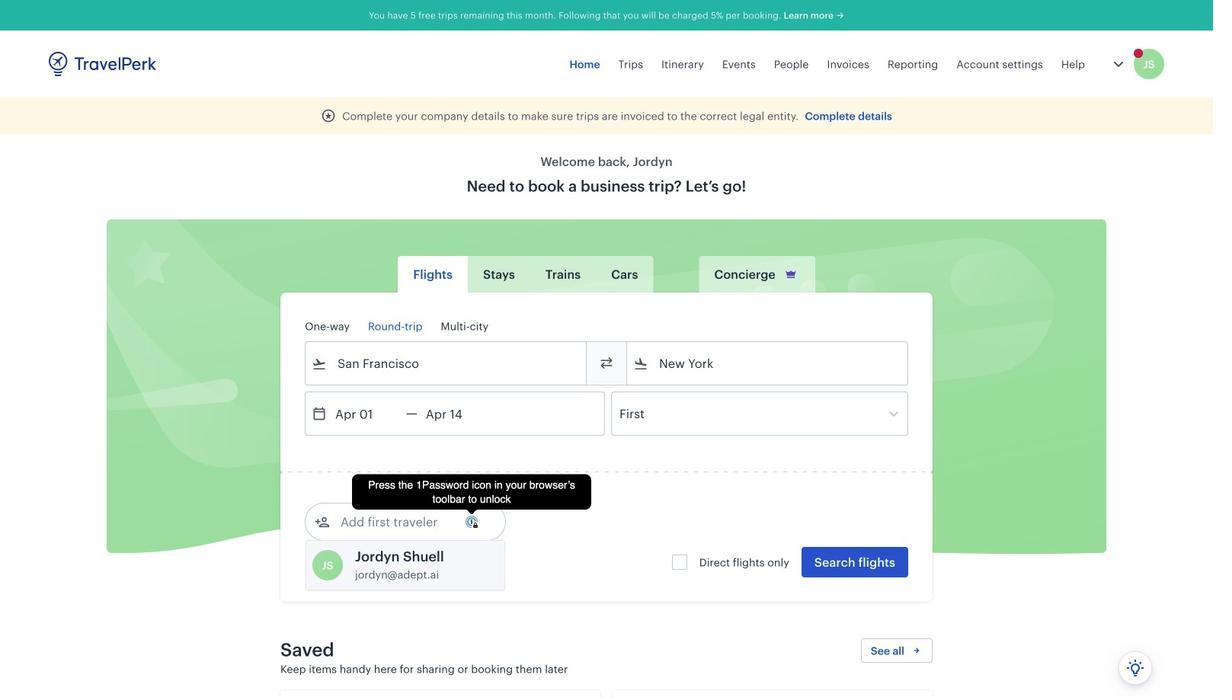 Task type: describe. For each thing, give the bounding box(es) containing it.
Add first traveler search field
[[330, 510, 489, 535]]

Depart text field
[[327, 393, 406, 435]]

From search field
[[327, 352, 567, 376]]



Task type: locate. For each thing, give the bounding box(es) containing it.
Return text field
[[418, 393, 497, 435]]

To search field
[[649, 352, 888, 376]]



